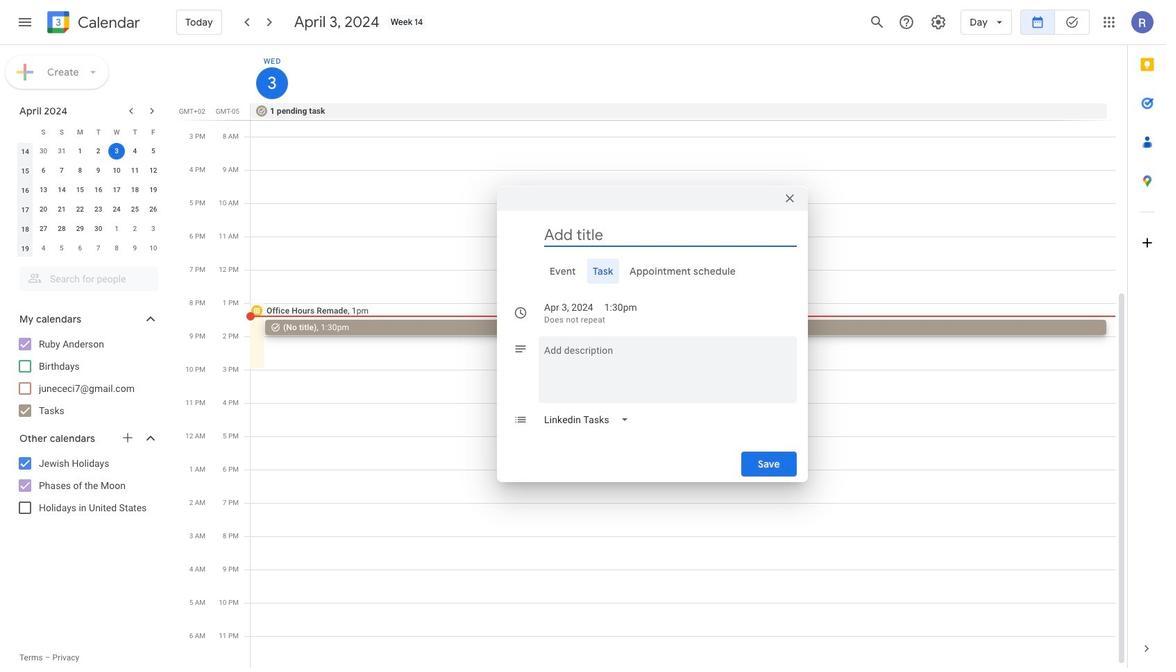 Task type: vqa. For each thing, say whether or not it's contained in the screenshot.
the in This Is How Your Identity Will Be Displayed On The Booking Page.
no



Task type: locate. For each thing, give the bounding box(es) containing it.
row
[[244, 103, 1128, 120], [16, 122, 162, 142], [16, 142, 162, 161], [16, 161, 162, 181], [16, 181, 162, 200], [16, 200, 162, 219], [16, 219, 162, 239], [16, 239, 162, 258]]

17 element
[[108, 182, 125, 199]]

grid
[[178, 45, 1128, 669]]

Add description text field
[[539, 342, 797, 392]]

4 element
[[127, 143, 143, 160]]

tab list
[[1128, 45, 1167, 630], [508, 259, 797, 284]]

18 element
[[127, 182, 143, 199]]

may 8 element
[[108, 240, 125, 257]]

add other calendars image
[[121, 431, 135, 445]]

26 element
[[145, 201, 162, 218]]

may 1 element
[[108, 221, 125, 237]]

heading
[[75, 14, 140, 31]]

march 31 element
[[53, 143, 70, 160]]

may 9 element
[[127, 240, 143, 257]]

16 element
[[90, 182, 107, 199]]

april 2024 grid
[[13, 122, 162, 258]]

15 element
[[72, 182, 88, 199]]

cell inside april 2024 grid
[[108, 142, 126, 161]]

cell
[[108, 142, 126, 161]]

0 horizontal spatial tab list
[[508, 259, 797, 284]]

may 2 element
[[127, 221, 143, 237]]

Search for people text field
[[28, 267, 150, 292]]

10 element
[[108, 162, 125, 179]]

other calendars list
[[3, 453, 172, 519]]

13 element
[[35, 182, 52, 199]]

None search field
[[0, 261, 172, 292]]

23 element
[[90, 201, 107, 218]]

row group inside april 2024 grid
[[16, 142, 162, 258]]

may 4 element
[[35, 240, 52, 257]]

may 6 element
[[72, 240, 88, 257]]

column header
[[16, 122, 34, 142]]

row group
[[16, 142, 162, 258]]

7 element
[[53, 162, 70, 179]]

march 30 element
[[35, 143, 52, 160]]



Task type: describe. For each thing, give the bounding box(es) containing it.
1 element
[[72, 143, 88, 160]]

heading inside calendar 'element'
[[75, 14, 140, 31]]

column header inside april 2024 grid
[[16, 122, 34, 142]]

28 element
[[53, 221, 70, 237]]

calendar element
[[44, 8, 140, 39]]

25 element
[[127, 201, 143, 218]]

may 3 element
[[145, 221, 162, 237]]

20 element
[[35, 201, 52, 218]]

8 element
[[72, 162, 88, 179]]

5 element
[[145, 143, 162, 160]]

settings menu image
[[931, 14, 947, 31]]

3, today element
[[108, 143, 125, 160]]

12 element
[[145, 162, 162, 179]]

14 element
[[53, 182, 70, 199]]

24 element
[[108, 201, 125, 218]]

Add title text field
[[544, 225, 797, 246]]

11 element
[[127, 162, 143, 179]]

30 element
[[90, 221, 107, 237]]

6 element
[[35, 162, 52, 179]]

2 element
[[90, 143, 107, 160]]

29 element
[[72, 221, 88, 237]]

22 element
[[72, 201, 88, 218]]

may 7 element
[[90, 240, 107, 257]]

9 element
[[90, 162, 107, 179]]

1 horizontal spatial tab list
[[1128, 45, 1167, 630]]

27 element
[[35, 221, 52, 237]]

21 element
[[53, 201, 70, 218]]

may 10 element
[[145, 240, 162, 257]]

main drawer image
[[17, 14, 33, 31]]

may 5 element
[[53, 240, 70, 257]]

19 element
[[145, 182, 162, 199]]

wednesday, april 3, today element
[[256, 67, 288, 99]]

my calendars list
[[3, 333, 172, 422]]



